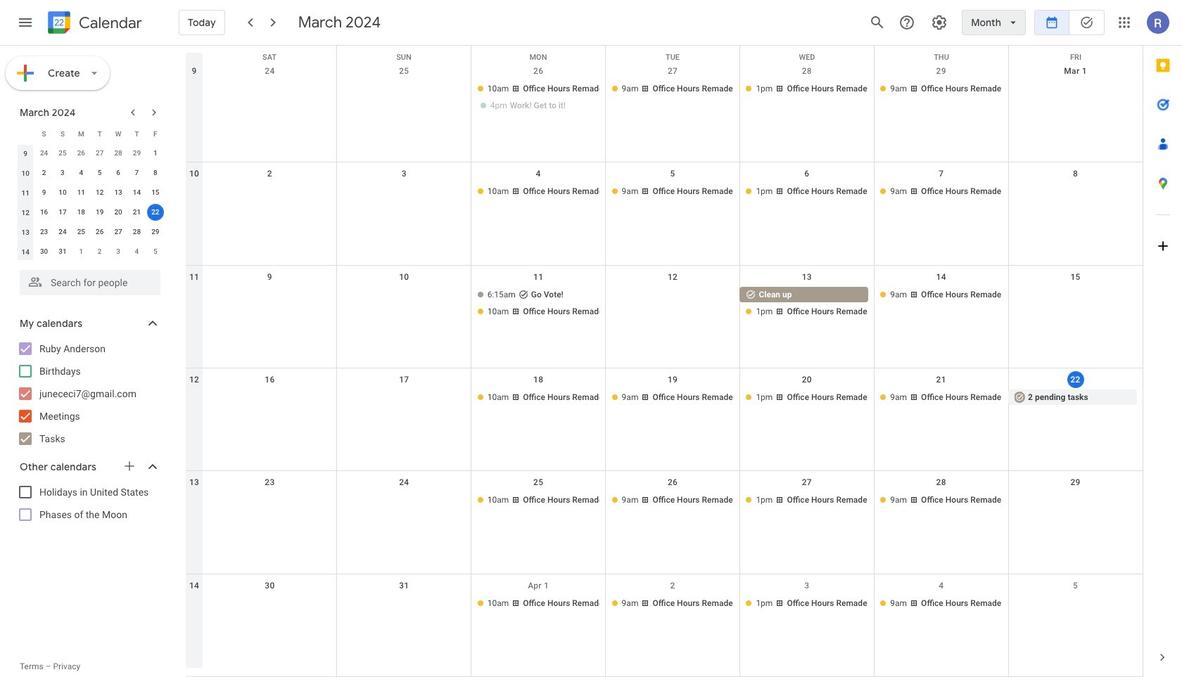 Task type: vqa. For each thing, say whether or not it's contained in the screenshot.
10 element
yes



Task type: describe. For each thing, give the bounding box(es) containing it.
february 28 element
[[110, 145, 127, 162]]

3 element
[[54, 165, 71, 182]]

17 element
[[54, 204, 71, 221]]

5 element
[[91, 165, 108, 182]]

7 element
[[128, 165, 145, 182]]

february 25 element
[[54, 145, 71, 162]]

april 1 element
[[73, 243, 90, 260]]

12 element
[[91, 184, 108, 201]]

settings menu image
[[931, 14, 948, 31]]

6 element
[[110, 165, 127, 182]]

february 29 element
[[128, 145, 145, 162]]

27 element
[[110, 224, 127, 241]]

february 26 element
[[73, 145, 90, 162]]

february 27 element
[[91, 145, 108, 162]]

24 element
[[54, 224, 71, 241]]

19 element
[[91, 204, 108, 221]]

Search for people text field
[[28, 270, 152, 296]]

28 element
[[128, 224, 145, 241]]

april 2 element
[[91, 243, 108, 260]]

4 element
[[73, 165, 90, 182]]

2 element
[[36, 165, 52, 182]]

20 element
[[110, 204, 127, 221]]

row group inside march 2024 'grid'
[[16, 144, 165, 262]]

26 element
[[91, 224, 108, 241]]

18 element
[[73, 204, 90, 221]]

cell inside march 2024 'grid'
[[146, 203, 165, 222]]

29 element
[[147, 224, 164, 241]]

april 3 element
[[110, 243, 127, 260]]

april 5 element
[[147, 243, 164, 260]]

column header inside march 2024 'grid'
[[16, 124, 35, 144]]

9 element
[[36, 184, 52, 201]]

25 element
[[73, 224, 90, 241]]



Task type: locate. For each thing, give the bounding box(es) containing it.
my calendars list
[[3, 338, 175, 450]]

heading
[[76, 14, 142, 31]]

heading inside calendar element
[[76, 14, 142, 31]]

None search field
[[0, 265, 175, 296]]

8 element
[[147, 165, 164, 182]]

april 4 element
[[128, 243, 145, 260]]

23 element
[[36, 224, 52, 241]]

other calendars list
[[3, 481, 175, 526]]

31 element
[[54, 243, 71, 260]]

30 element
[[36, 243, 52, 260]]

11 element
[[73, 184, 90, 201]]

main drawer image
[[17, 14, 34, 31]]

tab list
[[1143, 46, 1182, 638]]

22, today element
[[147, 204, 164, 221]]

february 24 element
[[36, 145, 52, 162]]

cell
[[203, 81, 337, 115], [337, 81, 471, 115], [471, 81, 606, 115], [1008, 81, 1143, 115], [203, 184, 337, 201], [337, 184, 471, 201], [1008, 184, 1143, 201], [146, 203, 165, 222], [203, 287, 337, 321], [337, 287, 471, 321], [471, 287, 606, 321], [606, 287, 740, 321], [740, 287, 874, 321], [1008, 287, 1143, 321], [203, 390, 337, 407], [337, 390, 471, 407], [203, 493, 337, 510], [337, 493, 471, 510], [1008, 493, 1143, 510], [203, 596, 337, 613], [337, 596, 471, 613], [1008, 596, 1143, 613]]

21 element
[[128, 204, 145, 221]]

14 element
[[128, 184, 145, 201]]

15 element
[[147, 184, 164, 201]]

row group
[[16, 144, 165, 262]]

1 element
[[147, 145, 164, 162]]

grid
[[186, 46, 1143, 678]]

16 element
[[36, 204, 52, 221]]

row
[[186, 46, 1143, 67], [186, 60, 1143, 163], [16, 124, 165, 144], [16, 144, 165, 163], [186, 163, 1143, 266], [16, 163, 165, 183], [16, 183, 165, 203], [16, 203, 165, 222], [16, 222, 165, 242], [16, 242, 165, 262], [186, 266, 1143, 369], [186, 369, 1143, 472], [186, 472, 1143, 575], [186, 575, 1143, 678]]

10 element
[[54, 184, 71, 201]]

calendar element
[[45, 8, 142, 39]]

add other calendars image
[[122, 459, 137, 474]]

column header
[[16, 124, 35, 144]]

13 element
[[110, 184, 127, 201]]

march 2024 grid
[[13, 124, 165, 262]]



